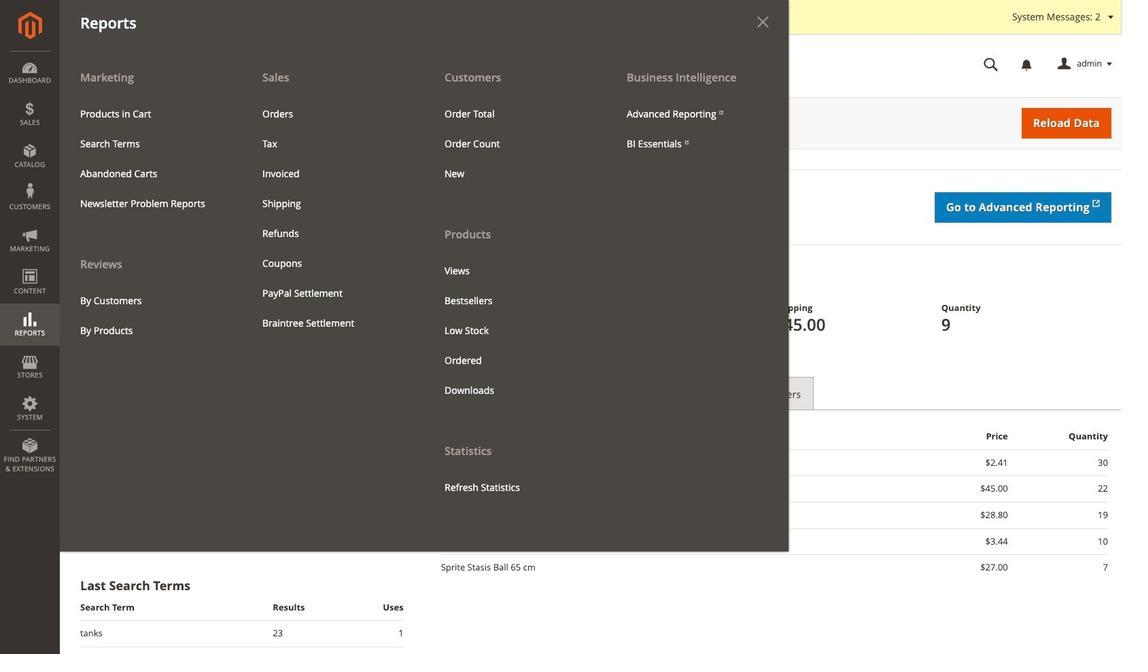 Task type: locate. For each thing, give the bounding box(es) containing it.
menu
[[60, 63, 789, 552], [60, 63, 242, 346], [424, 63, 607, 503], [70, 99, 232, 219], [252, 99, 414, 339], [435, 99, 596, 189], [617, 99, 779, 159], [435, 256, 596, 406], [70, 286, 232, 346]]

menu bar
[[0, 0, 789, 552]]



Task type: describe. For each thing, give the bounding box(es) containing it.
magento admin panel image
[[18, 12, 42, 39]]



